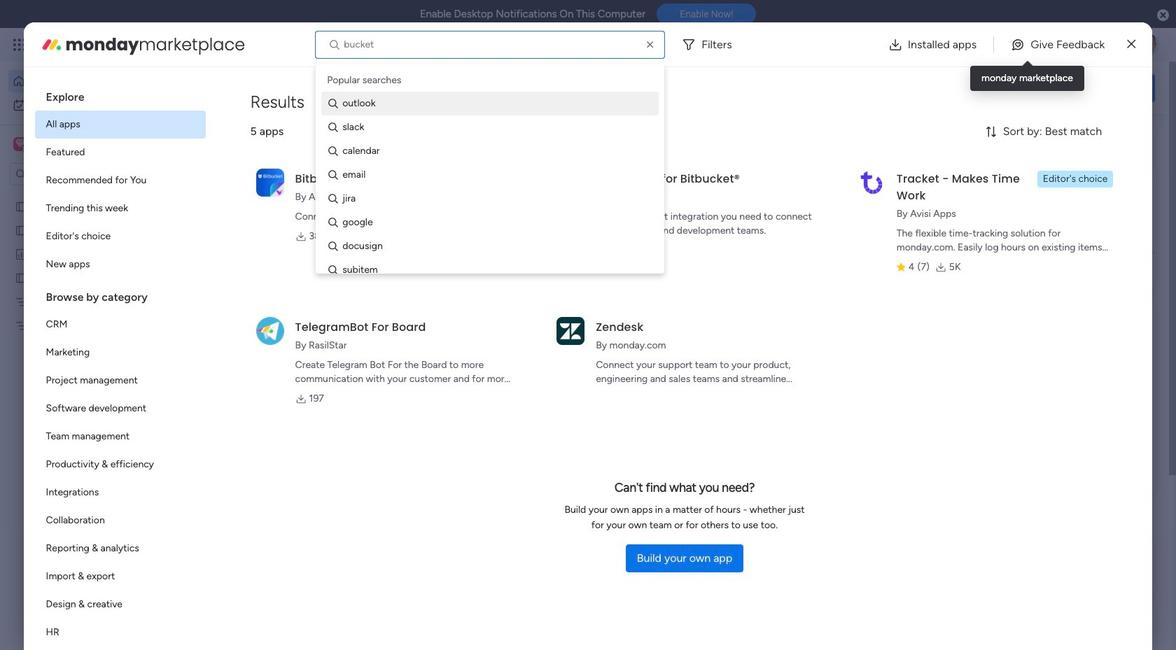 Task type: locate. For each thing, give the bounding box(es) containing it.
public board image
[[15, 200, 28, 213], [15, 223, 28, 237]]

search everything image
[[1055, 38, 1069, 52]]

1 vertical spatial public board image
[[15, 223, 28, 237]]

help center element
[[946, 606, 1156, 651]]

Search in workspace field
[[29, 166, 117, 182]]

heading
[[35, 78, 206, 111], [35, 279, 206, 311]]

option
[[8, 70, 170, 92], [8, 94, 170, 116], [35, 111, 206, 139], [35, 139, 206, 167], [35, 167, 206, 195], [0, 194, 179, 196], [35, 195, 206, 223], [35, 223, 206, 251], [35, 251, 206, 279], [35, 311, 206, 339], [35, 339, 206, 367], [35, 367, 206, 395], [35, 395, 206, 423], [35, 423, 206, 451], [35, 451, 206, 479], [35, 479, 206, 507], [35, 507, 206, 535], [35, 535, 206, 563], [35, 563, 206, 591], [35, 591, 206, 619], [35, 619, 206, 647]]

help image
[[1086, 38, 1100, 52]]

see plans image
[[232, 37, 245, 53]]

update feed image
[[959, 38, 973, 52]]

check circle image
[[967, 177, 976, 188]]

dapulse x slim image
[[1128, 36, 1136, 53], [1135, 130, 1152, 146]]

1 vertical spatial dapulse x slim image
[[1135, 130, 1152, 146]]

select product image
[[13, 38, 27, 52]]

terry turtle image
[[1138, 34, 1160, 56]]

2 image
[[969, 29, 982, 44]]

notifications image
[[928, 38, 942, 52]]

list box
[[35, 78, 206, 651], [0, 192, 179, 526]]

public dashboard image
[[15, 247, 28, 261]]

1 vertical spatial heading
[[35, 279, 206, 311]]

0 vertical spatial public board image
[[15, 200, 28, 213]]

0 vertical spatial heading
[[35, 78, 206, 111]]

getting started element
[[946, 539, 1156, 595]]

app logo image
[[256, 169, 284, 197], [858, 169, 886, 197], [256, 317, 284, 345], [557, 317, 585, 345]]

quick search results list box
[[216, 159, 912, 516]]



Task type: describe. For each thing, give the bounding box(es) containing it.
monday marketplace image
[[1021, 38, 1035, 52]]

1 heading from the top
[[35, 78, 206, 111]]

v2 bolt switch image
[[1066, 80, 1074, 96]]

monday marketplace image
[[40, 33, 63, 56]]

dapulse close image
[[1158, 8, 1170, 22]]

v2 user feedback image
[[957, 80, 967, 96]]

0 vertical spatial dapulse x slim image
[[1128, 36, 1136, 53]]

2 heading from the top
[[35, 279, 206, 311]]

1 public board image from the top
[[15, 200, 28, 213]]

invite members image
[[990, 38, 1004, 52]]

1 image
[[939, 29, 951, 44]]

circle o image
[[967, 231, 976, 242]]

workspace selection element
[[13, 136, 117, 154]]

2 public board image from the top
[[15, 223, 28, 237]]

workspace image
[[16, 137, 25, 152]]

public board image
[[15, 271, 28, 284]]

workspace image
[[13, 137, 27, 152]]



Task type: vqa. For each thing, say whether or not it's contained in the screenshot.
the bottommost Public board icon
yes



